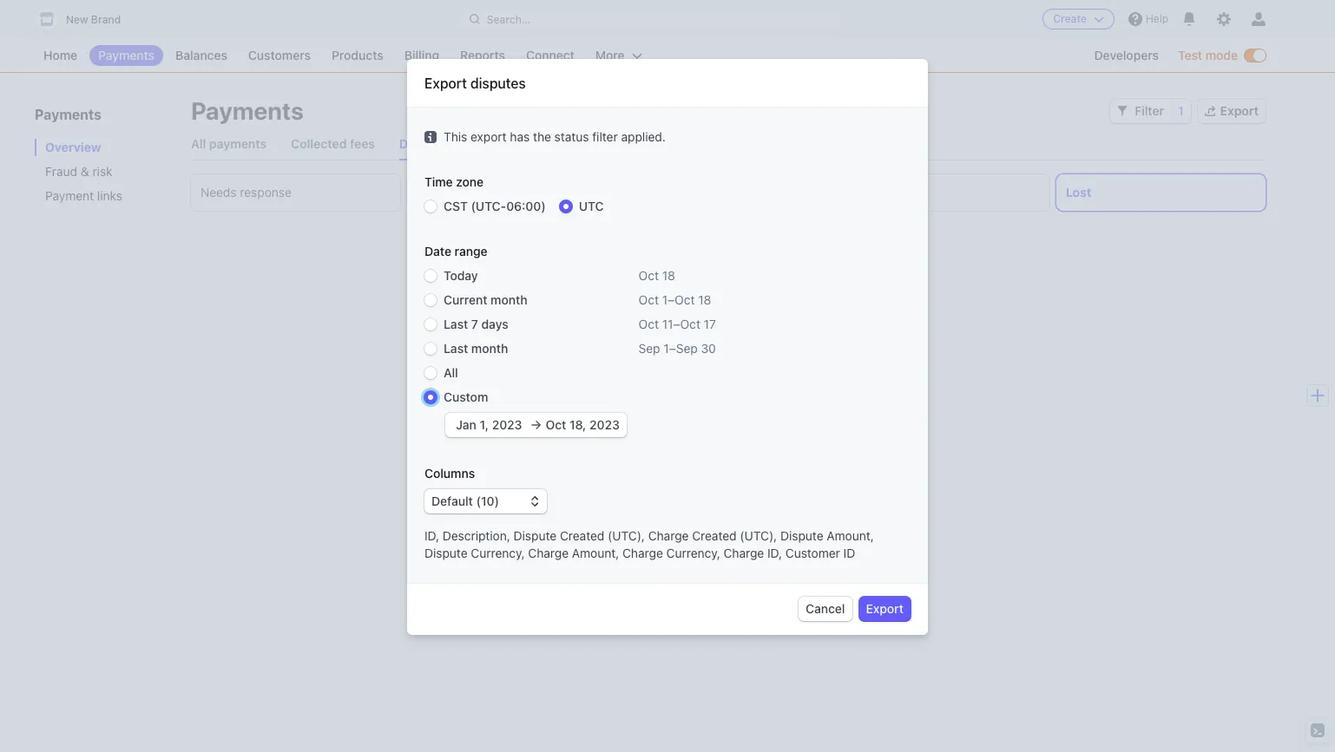 Task type: describe. For each thing, give the bounding box(es) containing it.
cancel button
[[799, 597, 852, 621]]

end date field
[[542, 416, 623, 434]]

0 vertical spatial amount,
[[827, 528, 874, 543]]

test disputes that weren't decided in your favor will show up here. you can use
[[555, 491, 893, 523]]

cancel
[[806, 601, 845, 616]]

in review
[[417, 185, 467, 200]]

tab list containing all payments
[[191, 128, 1266, 161]]

fraud & risk
[[45, 164, 112, 179]]

payments link
[[89, 45, 163, 66]]

– for oct 18
[[668, 292, 675, 307]]

disputes for export
[[470, 75, 526, 91]]

1 vertical spatial 18
[[698, 292, 711, 307]]

developers
[[1094, 48, 1159, 62]]

1 vertical spatial export
[[1220, 103, 1259, 118]]

links
[[97, 188, 122, 203]]

oct for 18
[[639, 268, 659, 283]]

balances link
[[167, 45, 236, 66]]

response
[[240, 185, 292, 200]]

current month
[[444, 292, 527, 307]]

1 created from the left
[[560, 528, 604, 543]]

month for current month
[[491, 292, 527, 307]]

2 currency, from the left
[[666, 546, 720, 560]]

new brand
[[66, 13, 121, 26]]

all for all payments
[[191, 136, 206, 151]]

the
[[533, 129, 551, 144]]

billing link
[[396, 45, 448, 66]]

export disputes
[[424, 75, 526, 91]]

disputed
[[793, 508, 842, 523]]

show
[[846, 491, 875, 506]]

lost.
[[717, 526, 741, 540]]

last for last 7 days
[[444, 317, 468, 331]]

06:00)
[[506, 198, 546, 213]]

customers
[[248, 48, 311, 62]]

this
[[444, 129, 467, 144]]

overview
[[45, 140, 101, 155]]

use
[[634, 508, 654, 523]]

1 currency, from the left
[[471, 546, 525, 560]]

charge down here.
[[528, 546, 569, 560]]

lost
[[1066, 185, 1092, 200]]

reports
[[460, 48, 505, 62]]

zone
[[456, 174, 484, 189]]

0 vertical spatial 1
[[1178, 103, 1184, 118]]

payments down brand
[[98, 48, 155, 62]]

up
[[878, 491, 893, 506]]

1 vertical spatial id,
[[767, 546, 782, 560]]

date
[[424, 244, 451, 258]]

0 horizontal spatial amount,
[[572, 546, 619, 560]]

oct for 11
[[639, 317, 659, 331]]

all for all transactions
[[475, 136, 490, 151]]

this export has the status filter applied.
[[444, 129, 666, 144]]

create button
[[1043, 9, 1114, 30]]

collected fees
[[291, 136, 375, 151]]

1 for sep 30
[[664, 341, 669, 356]]

collected fees link
[[291, 128, 375, 160]]

needs response
[[201, 185, 292, 200]]

30
[[701, 341, 716, 356]]

0 vertical spatial id,
[[424, 528, 439, 543]]

simulate
[[733, 508, 780, 523]]

favor
[[793, 491, 821, 506]]

payment
[[45, 188, 94, 203]]

customer
[[785, 546, 840, 560]]

weren't
[[658, 491, 700, 506]]

fees
[[350, 136, 375, 151]]

marked
[[656, 526, 698, 540]]

1 horizontal spatial all
[[444, 365, 458, 380]]

id, description, dispute created (utc), charge created (utc), dispute amount, dispute currency, charge amount, charge currency, charge id, customer id
[[424, 528, 874, 560]]

billing
[[404, 48, 439, 62]]

2 (utc), from the left
[[740, 528, 777, 543]]

payment links link
[[35, 187, 174, 205]]

payments
[[209, 136, 267, 151]]

svg image
[[1117, 106, 1128, 116]]

test mode
[[1178, 48, 1238, 62]]

new brand button
[[35, 7, 138, 31]]

start date field
[[449, 416, 529, 434]]

1 horizontal spatial export button
[[1198, 99, 1266, 123]]

all transactions link
[[475, 128, 566, 160]]

custom
[[444, 389, 488, 404]]

1 vertical spatial export button
[[859, 597, 911, 621]]

to simulate a disputed transaction that's marked as lost.
[[555, 508, 842, 540]]

has
[[510, 129, 530, 144]]

oct up the oct 11 – oct 17
[[675, 292, 695, 307]]

search…
[[487, 13, 531, 26]]

all transactions
[[475, 136, 566, 151]]

more button
[[587, 45, 651, 66]]

developers link
[[1085, 45, 1168, 66]]

oct 11 – oct 17
[[639, 317, 716, 331]]

disputes link
[[399, 128, 451, 160]]

2 vertical spatial export
[[866, 601, 904, 616]]

as
[[701, 526, 714, 540]]

range
[[455, 244, 488, 258]]

0 vertical spatial 18
[[662, 268, 675, 283]]

your
[[765, 491, 790, 506]]

0 vertical spatial export
[[424, 75, 467, 91]]

cst (utc-06:00)
[[444, 198, 546, 213]]

test for test disputes that weren't decided in your favor will show up here. you can use
[[555, 491, 578, 506]]

collected
[[291, 136, 347, 151]]

products
[[332, 48, 383, 62]]

lost button
[[1056, 174, 1266, 211]]

customers link
[[240, 45, 319, 66]]

17
[[704, 317, 716, 331]]

current
[[444, 292, 487, 307]]

tab list containing needs response
[[191, 174, 1266, 211]]



Task type: locate. For each thing, give the bounding box(es) containing it.
review
[[430, 185, 467, 200]]

last for last month
[[444, 341, 468, 356]]

days
[[481, 317, 508, 331]]

test left mode
[[1178, 48, 1202, 62]]

disputes up you
[[582, 491, 630, 506]]

here.
[[555, 508, 583, 523]]

all right this
[[475, 136, 490, 151]]

1 horizontal spatial sep
[[676, 341, 698, 356]]

(utc), down can at the left
[[608, 528, 645, 543]]

18 up 17
[[698, 292, 711, 307]]

disputes
[[399, 136, 451, 151]]

today
[[444, 268, 478, 283]]

oct up oct 1 – oct 18
[[639, 268, 659, 283]]

balances
[[175, 48, 227, 62]]

export down mode
[[1220, 103, 1259, 118]]

last month
[[444, 341, 508, 356]]

(utc),
[[608, 528, 645, 543], [740, 528, 777, 543]]

dispute down description,
[[424, 546, 468, 560]]

month for last month
[[471, 341, 508, 356]]

all up custom
[[444, 365, 458, 380]]

created down to
[[692, 528, 737, 543]]

in review button
[[407, 174, 617, 211]]

last
[[444, 317, 468, 331], [444, 341, 468, 356]]

currency, down description,
[[471, 546, 525, 560]]

disputes inside test disputes that weren't decided in your favor will show up here. you can use
[[582, 491, 630, 506]]

1 horizontal spatial amount,
[[827, 528, 874, 543]]

1 tab list from the top
[[191, 128, 1266, 161]]

created down here.
[[560, 528, 604, 543]]

(utc-
[[471, 198, 506, 213]]

risk
[[92, 164, 112, 179]]

oct left 17
[[680, 317, 700, 331]]

export button down mode
[[1198, 99, 1266, 123]]

tab list
[[191, 128, 1266, 161], [191, 174, 1266, 211]]

1 vertical spatial month
[[471, 341, 508, 356]]

test for test mode
[[1178, 48, 1202, 62]]

2 sep from the left
[[676, 341, 698, 356]]

last 7 days
[[444, 317, 508, 331]]

0 horizontal spatial export
[[424, 75, 467, 91]]

time zone
[[424, 174, 484, 189]]

– up 11
[[668, 292, 675, 307]]

18 up oct 1 – oct 18
[[662, 268, 675, 283]]

2 created from the left
[[692, 528, 737, 543]]

decided
[[703, 491, 748, 506]]

amount, down transaction at the bottom left
[[572, 546, 619, 560]]

you
[[586, 508, 607, 523]]

2 horizontal spatial all
[[475, 136, 490, 151]]

0 horizontal spatial id,
[[424, 528, 439, 543]]

– for sep 30
[[669, 341, 676, 356]]

will
[[824, 491, 842, 506]]

transaction
[[555, 526, 618, 540]]

oct 1 – oct 18
[[639, 292, 711, 307]]

export button right cancel button on the bottom of the page
[[859, 597, 911, 621]]

1 vertical spatial tab list
[[191, 174, 1266, 211]]

all inside all transactions link
[[475, 136, 490, 151]]

2 vertical spatial 1
[[664, 341, 669, 356]]

1 horizontal spatial created
[[692, 528, 737, 543]]

new
[[66, 13, 88, 26]]

applied.
[[621, 129, 666, 144]]

connect
[[526, 48, 575, 62]]

to
[[718, 508, 729, 523]]

payments
[[98, 48, 155, 62], [191, 96, 304, 125], [35, 107, 101, 122]]

2 horizontal spatial dispute
[[780, 528, 823, 543]]

that
[[633, 491, 655, 506]]

1 up 11
[[662, 292, 668, 307]]

2 vertical spatial –
[[669, 341, 676, 356]]

0 vertical spatial month
[[491, 292, 527, 307]]

filter
[[592, 129, 618, 144]]

oct for 1
[[639, 292, 659, 307]]

charge
[[648, 528, 689, 543], [528, 546, 569, 560], [622, 546, 663, 560], [724, 546, 764, 560]]

0 vertical spatial test
[[1178, 48, 1202, 62]]

date range
[[424, 244, 488, 258]]

fraud
[[45, 164, 77, 179]]

&
[[81, 164, 89, 179]]

0 vertical spatial export button
[[1198, 99, 1266, 123]]

mode
[[1205, 48, 1238, 62]]

columns
[[424, 466, 475, 481]]

0 horizontal spatial (utc),
[[608, 528, 645, 543]]

payments up overview
[[35, 107, 101, 122]]

test inside test disputes that weren't decided in your favor will show up here. you can use
[[555, 491, 578, 506]]

test
[[1178, 48, 1202, 62], [555, 491, 578, 506]]

– for oct 17
[[673, 317, 680, 331]]

sep left 30
[[676, 341, 698, 356]]

0 horizontal spatial sep
[[639, 341, 660, 356]]

1 vertical spatial test
[[555, 491, 578, 506]]

sep down the oct 11 – oct 17
[[639, 341, 660, 356]]

utc
[[579, 198, 604, 213]]

all payments link
[[191, 128, 267, 160]]

oct down oct 18
[[639, 292, 659, 307]]

export
[[471, 129, 507, 144]]

export right cancel
[[866, 601, 904, 616]]

1 last from the top
[[444, 317, 468, 331]]

all
[[191, 136, 206, 151], [475, 136, 490, 151], [444, 365, 458, 380]]

0 vertical spatial last
[[444, 317, 468, 331]]

export button
[[1198, 99, 1266, 123], [859, 597, 911, 621]]

all left payments
[[191, 136, 206, 151]]

1 horizontal spatial 18
[[698, 292, 711, 307]]

more
[[595, 48, 625, 62]]

1 horizontal spatial currency,
[[666, 546, 720, 560]]

that's
[[621, 526, 653, 540]]

1 vertical spatial –
[[673, 317, 680, 331]]

needs response button
[[191, 174, 400, 211]]

overview link
[[35, 139, 174, 156]]

1 horizontal spatial test
[[1178, 48, 1202, 62]]

1 horizontal spatial id,
[[767, 546, 782, 560]]

status
[[554, 129, 589, 144]]

1 vertical spatial amount,
[[572, 546, 619, 560]]

home link
[[35, 45, 86, 66]]

(utc), down 'simulate'
[[740, 528, 777, 543]]

Search… search field
[[459, 8, 841, 30]]

– down the oct 11 – oct 17
[[669, 341, 676, 356]]

dispute up customer
[[780, 528, 823, 543]]

– up sep 1 – sep 30 at the top of page
[[673, 317, 680, 331]]

export
[[424, 75, 467, 91], [1220, 103, 1259, 118], [866, 601, 904, 616]]

–
[[668, 292, 675, 307], [673, 317, 680, 331], [669, 341, 676, 356]]

month down "days"
[[471, 341, 508, 356]]

currency, down as
[[666, 546, 720, 560]]

dispute down here.
[[514, 528, 557, 543]]

all inside 'all payments' link
[[191, 136, 206, 151]]

0 vertical spatial tab list
[[191, 128, 1266, 161]]

disputes down reports link
[[470, 75, 526, 91]]

0 horizontal spatial export button
[[859, 597, 911, 621]]

0 horizontal spatial dispute
[[424, 546, 468, 560]]

time
[[424, 174, 453, 189]]

filter
[[1135, 103, 1164, 118]]

in
[[752, 491, 762, 506]]

amount,
[[827, 528, 874, 543], [572, 546, 619, 560]]

fraud & risk link
[[35, 163, 174, 181]]

export down billing link
[[424, 75, 467, 91]]

0 horizontal spatial disputes
[[470, 75, 526, 91]]

sep
[[639, 341, 660, 356], [676, 341, 698, 356]]

1 vertical spatial last
[[444, 341, 468, 356]]

a
[[783, 508, 790, 523]]

1 down 11
[[664, 341, 669, 356]]

connect link
[[517, 45, 583, 66]]

1 right filter
[[1178, 103, 1184, 118]]

month up "days"
[[491, 292, 527, 307]]

id, left description,
[[424, 528, 439, 543]]

last down last 7 days
[[444, 341, 468, 356]]

1 for oct 18
[[662, 292, 668, 307]]

oct
[[639, 268, 659, 283], [639, 292, 659, 307], [675, 292, 695, 307], [639, 317, 659, 331], [680, 317, 700, 331]]

0 horizontal spatial 18
[[662, 268, 675, 283]]

1 vertical spatial 1
[[662, 292, 668, 307]]

0 horizontal spatial currency,
[[471, 546, 525, 560]]

charge down lost.
[[724, 546, 764, 560]]

test up here.
[[555, 491, 578, 506]]

1 horizontal spatial export
[[866, 601, 904, 616]]

brand
[[91, 13, 121, 26]]

18
[[662, 268, 675, 283], [698, 292, 711, 307]]

1 vertical spatial disputes
[[582, 491, 630, 506]]

create
[[1053, 12, 1087, 25]]

2 tab list from the top
[[191, 174, 1266, 211]]

last left 7
[[444, 317, 468, 331]]

amount, up "id"
[[827, 528, 874, 543]]

1 sep from the left
[[639, 341, 660, 356]]

cst
[[444, 198, 468, 213]]

id,
[[424, 528, 439, 543], [767, 546, 782, 560]]

id, left customer
[[767, 546, 782, 560]]

2 last from the top
[[444, 341, 468, 356]]

disputes for test
[[582, 491, 630, 506]]

description,
[[443, 528, 510, 543]]

currency,
[[471, 546, 525, 560], [666, 546, 720, 560]]

7
[[471, 317, 478, 331]]

id
[[843, 546, 855, 560]]

payments up payments
[[191, 96, 304, 125]]

0 vertical spatial disputes
[[470, 75, 526, 91]]

all payments
[[191, 136, 267, 151]]

charge down use
[[648, 528, 689, 543]]

1 (utc), from the left
[[608, 528, 645, 543]]

1 horizontal spatial dispute
[[514, 528, 557, 543]]

0 vertical spatial –
[[668, 292, 675, 307]]

0 horizontal spatial all
[[191, 136, 206, 151]]

charge down the that's at the left
[[622, 546, 663, 560]]

oct left 11
[[639, 317, 659, 331]]

0 horizontal spatial created
[[560, 528, 604, 543]]

transactions
[[493, 136, 566, 151]]

1 horizontal spatial disputes
[[582, 491, 630, 506]]

1 horizontal spatial (utc),
[[740, 528, 777, 543]]

0 horizontal spatial test
[[555, 491, 578, 506]]

2 horizontal spatial export
[[1220, 103, 1259, 118]]



Task type: vqa. For each thing, say whether or not it's contained in the screenshot.
"Add Email" icon
no



